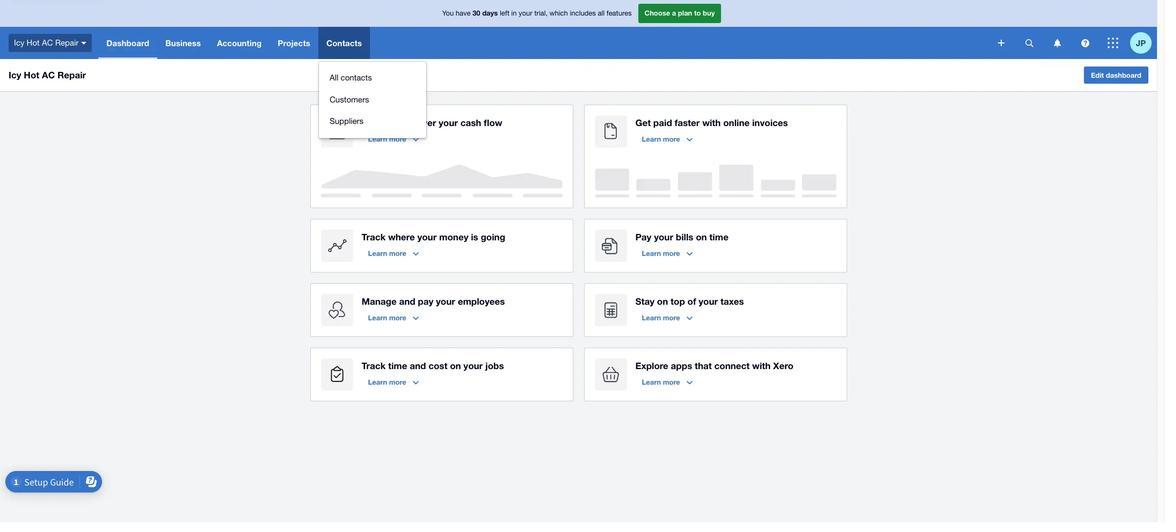 Task type: vqa. For each thing, say whether or not it's contained in the screenshot.
LEARN MORE for time
yes



Task type: locate. For each thing, give the bounding box(es) containing it.
0 vertical spatial icy
[[14, 38, 24, 47]]

icy hot ac repair button
[[0, 27, 98, 59]]

get paid faster with online invoices
[[636, 117, 788, 128]]

learn for your
[[642, 249, 661, 258]]

of
[[688, 296, 696, 307]]

learn more down paid on the right
[[642, 135, 680, 143]]

0 vertical spatial ac
[[42, 38, 53, 47]]

learn
[[368, 135, 387, 143], [642, 135, 661, 143], [368, 249, 387, 258], [642, 249, 661, 258], [368, 314, 387, 322], [642, 314, 661, 322], [368, 378, 387, 387], [642, 378, 661, 387]]

more down track time and cost on your jobs
[[389, 378, 407, 387]]

0 horizontal spatial get
[[362, 117, 377, 128]]

and left cost
[[410, 360, 426, 372]]

learn for and
[[368, 314, 387, 322]]

1 horizontal spatial get
[[636, 117, 651, 128]]

learn more button down "visibility"
[[362, 131, 425, 148]]

all
[[598, 9, 605, 17]]

you
[[442, 9, 454, 17]]

on
[[696, 232, 707, 243], [657, 296, 668, 307], [450, 360, 461, 372]]

your right in
[[519, 9, 533, 17]]

online
[[724, 117, 750, 128]]

customers link
[[319, 89, 427, 111]]

1 horizontal spatial on
[[657, 296, 668, 307]]

2 get from the left
[[636, 117, 651, 128]]

business button
[[157, 27, 209, 59]]

learn for time
[[368, 378, 387, 387]]

days
[[482, 9, 498, 17]]

learn more button for visibility
[[362, 131, 425, 148]]

more down top on the right bottom of the page
[[663, 314, 680, 322]]

more down where
[[389, 249, 407, 258]]

manage
[[362, 296, 397, 307]]

learn more down the "pay"
[[642, 249, 680, 258]]

0 vertical spatial repair
[[55, 38, 79, 47]]

0 vertical spatial and
[[399, 296, 416, 307]]

cost
[[429, 360, 448, 372]]

pay
[[418, 296, 434, 307]]

0 horizontal spatial on
[[450, 360, 461, 372]]

learn down stay
[[642, 314, 661, 322]]

your right pay
[[436, 296, 455, 307]]

learn more button down top on the right bottom of the page
[[636, 309, 699, 327]]

learn down explore
[[642, 378, 661, 387]]

get
[[362, 117, 377, 128], [636, 117, 651, 128]]

learn for on
[[642, 314, 661, 322]]

learn more for your
[[642, 249, 680, 258]]

on right 'bills'
[[696, 232, 707, 243]]

more down paid on the right
[[663, 135, 680, 143]]

1 vertical spatial with
[[753, 360, 771, 372]]

group containing all contacts
[[319, 62, 427, 138]]

list box
[[319, 62, 427, 138]]

svg image
[[1026, 39, 1034, 47], [81, 42, 87, 44]]

1 vertical spatial hot
[[24, 69, 39, 81]]

learn more down where
[[368, 249, 407, 258]]

manage and pay your employees
[[362, 296, 505, 307]]

employees icon image
[[321, 294, 353, 327]]

learn more button for time
[[362, 374, 425, 391]]

connect
[[715, 360, 750, 372]]

learn more button
[[362, 131, 425, 148], [636, 131, 699, 148], [362, 245, 425, 262], [636, 245, 699, 262], [362, 309, 425, 327], [636, 309, 699, 327], [362, 374, 425, 391], [636, 374, 699, 391]]

learn down the "pay"
[[642, 249, 661, 258]]

time
[[710, 232, 729, 243], [388, 360, 407, 372]]

dashboard
[[1106, 71, 1142, 80]]

1 get from the left
[[362, 117, 377, 128]]

banner
[[0, 0, 1158, 138]]

contacts button
[[319, 27, 370, 59]]

learn more down manage
[[368, 314, 407, 322]]

your
[[519, 9, 533, 17], [439, 117, 458, 128], [418, 232, 437, 243], [654, 232, 674, 243], [436, 296, 455, 307], [699, 296, 718, 307], [464, 360, 483, 372]]

and left pay
[[399, 296, 416, 307]]

time left cost
[[388, 360, 407, 372]]

pay
[[636, 232, 652, 243]]

track left where
[[362, 232, 386, 243]]

with
[[703, 117, 721, 128], [753, 360, 771, 372]]

jp button
[[1131, 27, 1158, 59]]

get left paid on the right
[[636, 117, 651, 128]]

icy inside popup button
[[14, 38, 24, 47]]

more
[[389, 135, 407, 143], [663, 135, 680, 143], [389, 249, 407, 258], [663, 249, 680, 258], [389, 314, 407, 322], [663, 314, 680, 322], [389, 378, 407, 387], [663, 378, 680, 387]]

projects button
[[270, 27, 319, 59]]

learn more button down where
[[362, 245, 425, 262]]

going
[[481, 232, 506, 243]]

navigation containing dashboard
[[98, 27, 991, 138]]

more down pay your bills on time
[[663, 249, 680, 258]]

1 vertical spatial ac
[[42, 69, 55, 81]]

more down apps on the right
[[663, 378, 680, 387]]

learn more button for and
[[362, 309, 425, 327]]

time right 'bills'
[[710, 232, 729, 243]]

0 vertical spatial with
[[703, 117, 721, 128]]

all contacts link
[[319, 67, 427, 89]]

learn more down "visibility"
[[368, 135, 407, 143]]

faster
[[675, 117, 700, 128]]

all
[[330, 73, 339, 82]]

paid
[[654, 117, 672, 128]]

0 horizontal spatial with
[[703, 117, 721, 128]]

0 vertical spatial time
[[710, 232, 729, 243]]

track money icon image
[[321, 230, 353, 262]]

0 vertical spatial on
[[696, 232, 707, 243]]

0 vertical spatial track
[[362, 232, 386, 243]]

learn more down track time and cost on your jobs
[[368, 378, 407, 387]]

your inside 'you have 30 days left in your trial, which includes all features'
[[519, 9, 533, 17]]

learn more button down apps on the right
[[636, 374, 699, 391]]

buy
[[703, 9, 715, 17]]

with right faster
[[703, 117, 721, 128]]

get down "customers" link
[[362, 117, 377, 128]]

2 track from the top
[[362, 360, 386, 372]]

icy hot ac repair
[[14, 38, 79, 47], [9, 69, 86, 81]]

learn more
[[368, 135, 407, 143], [642, 135, 680, 143], [368, 249, 407, 258], [642, 249, 680, 258], [368, 314, 407, 322], [642, 314, 680, 322], [368, 378, 407, 387], [642, 378, 680, 387]]

and
[[399, 296, 416, 307], [410, 360, 426, 372]]

learn down paid on the right
[[642, 135, 661, 143]]

2 horizontal spatial on
[[696, 232, 707, 243]]

repair
[[55, 38, 79, 47], [57, 69, 86, 81]]

more for apps
[[663, 378, 680, 387]]

includes
[[570, 9, 596, 17]]

svg image
[[1108, 38, 1119, 48], [1054, 39, 1061, 47], [1082, 39, 1090, 47], [999, 40, 1005, 46]]

30
[[473, 9, 481, 17]]

ac
[[42, 38, 53, 47], [42, 69, 55, 81]]

1 vertical spatial track
[[362, 360, 386, 372]]

learn for paid
[[642, 135, 661, 143]]

1 horizontal spatial with
[[753, 360, 771, 372]]

learn more down stay
[[642, 314, 680, 322]]

2 vertical spatial on
[[450, 360, 461, 372]]

list box containing all contacts
[[319, 62, 427, 138]]

learn more button down pay your bills on time
[[636, 245, 699, 262]]

learn more button down track time and cost on your jobs
[[362, 374, 425, 391]]

0 vertical spatial hot
[[27, 38, 40, 47]]

learn more for where
[[368, 249, 407, 258]]

learn right projects icon
[[368, 378, 387, 387]]

on left top on the right bottom of the page
[[657, 296, 668, 307]]

trial,
[[535, 9, 548, 17]]

1 vertical spatial repair
[[57, 69, 86, 81]]

learn down the suppliers "link"
[[368, 135, 387, 143]]

contacts
[[341, 73, 372, 82]]

group
[[319, 62, 427, 138]]

1 track from the top
[[362, 232, 386, 243]]

learn more button for your
[[636, 245, 699, 262]]

hot
[[27, 38, 40, 47], [24, 69, 39, 81]]

more for where
[[389, 249, 407, 258]]

get visibility over your cash flow
[[362, 117, 503, 128]]

features
[[607, 9, 632, 17]]

0 horizontal spatial time
[[388, 360, 407, 372]]

learn more for visibility
[[368, 135, 407, 143]]

0 vertical spatial icy hot ac repair
[[14, 38, 79, 47]]

more down manage
[[389, 314, 407, 322]]

learn more for time
[[368, 378, 407, 387]]

learn more down explore
[[642, 378, 680, 387]]

on right cost
[[450, 360, 461, 372]]

learn more button down paid on the right
[[636, 131, 699, 148]]

learn more button down manage
[[362, 309, 425, 327]]

learn right track money icon
[[368, 249, 387, 258]]

learn down manage
[[368, 314, 387, 322]]

taxes
[[721, 296, 744, 307]]

get for get paid faster with online invoices
[[636, 117, 651, 128]]

pay your bills on time
[[636, 232, 729, 243]]

explore
[[636, 360, 669, 372]]

navigation
[[98, 27, 991, 138]]

plan
[[678, 9, 693, 17]]

svg image inside icy hot ac repair popup button
[[81, 42, 87, 44]]

with left xero
[[753, 360, 771, 372]]

track right projects icon
[[362, 360, 386, 372]]

icy
[[14, 38, 24, 47], [9, 69, 21, 81]]

more for and
[[389, 314, 407, 322]]

more down "visibility"
[[389, 135, 407, 143]]

more for visibility
[[389, 135, 407, 143]]

left
[[500, 9, 510, 17]]

0 horizontal spatial svg image
[[81, 42, 87, 44]]

track
[[362, 232, 386, 243], [362, 360, 386, 372]]



Task type: describe. For each thing, give the bounding box(es) containing it.
learn more button for on
[[636, 309, 699, 327]]

contacts
[[327, 38, 362, 48]]

money
[[439, 232, 469, 243]]

suppliers
[[330, 117, 364, 126]]

1 vertical spatial time
[[388, 360, 407, 372]]

bills
[[676, 232, 694, 243]]

your right the "pay"
[[654, 232, 674, 243]]

xero
[[774, 360, 794, 372]]

1 vertical spatial and
[[410, 360, 426, 372]]

learn for where
[[368, 249, 387, 258]]

bills icon image
[[595, 230, 627, 262]]

stay on top of your taxes
[[636, 296, 744, 307]]

more for paid
[[663, 135, 680, 143]]

get for get visibility over your cash flow
[[362, 117, 377, 128]]

jp
[[1137, 38, 1146, 48]]

track time and cost on your jobs
[[362, 360, 504, 372]]

apps
[[671, 360, 693, 372]]

business
[[165, 38, 201, 48]]

customers
[[330, 95, 369, 104]]

to
[[695, 9, 701, 17]]

1 vertical spatial icy hot ac repair
[[9, 69, 86, 81]]

banking icon image
[[321, 115, 353, 148]]

your right where
[[418, 232, 437, 243]]

invoices
[[753, 117, 788, 128]]

where
[[388, 232, 415, 243]]

that
[[695, 360, 712, 372]]

learn for visibility
[[368, 135, 387, 143]]

learn more for on
[[642, 314, 680, 322]]

track for track where your money is going
[[362, 232, 386, 243]]

explore apps that connect with xero
[[636, 360, 794, 372]]

more for time
[[389, 378, 407, 387]]

you have 30 days left in your trial, which includes all features
[[442, 9, 632, 17]]

your right over
[[439, 117, 458, 128]]

invoices preview bar graph image
[[595, 165, 837, 198]]

learn more for paid
[[642, 135, 680, 143]]

your left jobs
[[464, 360, 483, 372]]

all contacts
[[330, 73, 372, 82]]

which
[[550, 9, 568, 17]]

choose
[[645, 9, 670, 17]]

banner containing jp
[[0, 0, 1158, 138]]

track for track time and cost on your jobs
[[362, 360, 386, 372]]

icy hot ac repair inside popup button
[[14, 38, 79, 47]]

stay
[[636, 296, 655, 307]]

add-ons icon image
[[595, 359, 627, 391]]

projects
[[278, 38, 311, 48]]

a
[[672, 9, 676, 17]]

invoices icon image
[[595, 115, 627, 148]]

learn for apps
[[642, 378, 661, 387]]

learn more button for apps
[[636, 374, 699, 391]]

banking preview line graph image
[[321, 165, 563, 198]]

more for your
[[663, 249, 680, 258]]

more for on
[[663, 314, 680, 322]]

your right of
[[699, 296, 718, 307]]

accounting button
[[209, 27, 270, 59]]

projects icon image
[[321, 359, 353, 391]]

employees
[[458, 296, 505, 307]]

edit dashboard
[[1091, 71, 1142, 80]]

accounting
[[217, 38, 262, 48]]

edit dashboard button
[[1085, 67, 1149, 84]]

have
[[456, 9, 471, 17]]

learn more button for where
[[362, 245, 425, 262]]

suppliers link
[[319, 111, 427, 132]]

hot inside popup button
[[27, 38, 40, 47]]

1 horizontal spatial svg image
[[1026, 39, 1034, 47]]

ac inside popup button
[[42, 38, 53, 47]]

dashboard link
[[98, 27, 157, 59]]

taxes icon image
[[595, 294, 627, 327]]

cash
[[461, 117, 482, 128]]

jobs
[[486, 360, 504, 372]]

in
[[512, 9, 517, 17]]

over
[[417, 117, 436, 128]]

1 horizontal spatial time
[[710, 232, 729, 243]]

1 vertical spatial icy
[[9, 69, 21, 81]]

visibility
[[380, 117, 415, 128]]

edit
[[1091, 71, 1105, 80]]

is
[[471, 232, 478, 243]]

choose a plan to buy
[[645, 9, 715, 17]]

top
[[671, 296, 685, 307]]

1 vertical spatial on
[[657, 296, 668, 307]]

flow
[[484, 117, 503, 128]]

learn more for and
[[368, 314, 407, 322]]

track where your money is going
[[362, 232, 506, 243]]

repair inside popup button
[[55, 38, 79, 47]]

dashboard
[[107, 38, 149, 48]]

learn more button for paid
[[636, 131, 699, 148]]

learn more for apps
[[642, 378, 680, 387]]



